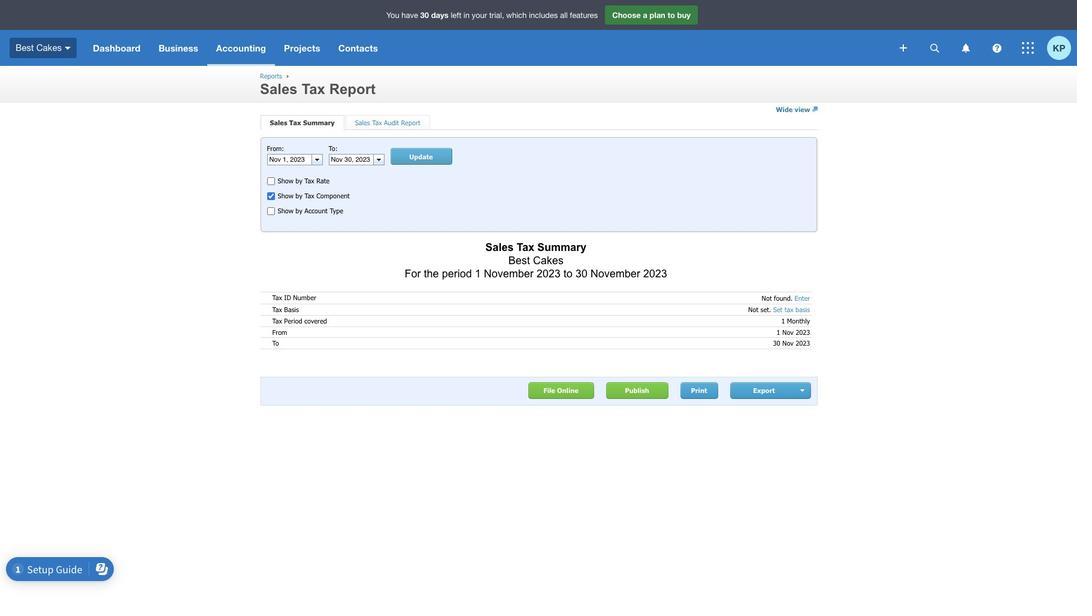 Task type: vqa. For each thing, say whether or not it's contained in the screenshot.


Task type: describe. For each thing, give the bounding box(es) containing it.
set.
[[760, 306, 771, 313]]

export
[[753, 386, 775, 394]]

by for show by tax component
[[296, 192, 302, 200]]

all
[[560, 11, 568, 20]]

sales for sales tax summary
[[270, 119, 287, 127]]

best inside "popup button"
[[16, 42, 34, 53]]

sales for sales tax audit report
[[355, 119, 370, 127]]

update
[[409, 153, 433, 161]]

sales for sales tax summary best cakes for the period 1 november 2023 to 30 november 2023
[[485, 241, 514, 253]]

file
[[543, 386, 555, 394]]

report inside reports › sales tax report
[[329, 81, 376, 97]]

type
[[330, 207, 343, 215]]

publish
[[625, 386, 649, 394]]

kp
[[1053, 42, 1065, 53]]

1 nov 2023
[[777, 328, 810, 336]]

period
[[442, 268, 472, 280]]

Show by Tax Component checkbox
[[267, 192, 275, 200]]

1 november from the left
[[484, 268, 534, 280]]

tax id number
[[272, 294, 316, 301]]

account
[[304, 207, 328, 215]]

features
[[570, 11, 598, 20]]

enter link
[[795, 294, 810, 302]]

tax period covered
[[272, 317, 327, 325]]

rate
[[316, 177, 330, 185]]

publish button
[[606, 382, 668, 399]]

buy
[[677, 10, 691, 20]]

1 horizontal spatial report
[[401, 119, 420, 127]]

show for show by tax rate
[[278, 177, 293, 185]]

not found. enter
[[762, 294, 810, 302]]

your
[[472, 11, 487, 20]]

choose
[[612, 10, 641, 20]]

to
[[272, 339, 279, 347]]

left
[[451, 11, 461, 20]]

a
[[643, 10, 647, 20]]

days
[[431, 10, 449, 20]]

best inside sales tax summary best cakes for the period 1 november 2023 to 30 november 2023
[[508, 254, 530, 266]]

have
[[402, 11, 418, 20]]

to inside banner
[[668, 10, 675, 20]]

show by tax rate
[[278, 177, 330, 185]]

tax basis
[[272, 305, 299, 313]]

trial,
[[489, 11, 504, 20]]

business
[[159, 43, 198, 53]]

sales tax summary best cakes for the period 1 november 2023 to 30 november 2023
[[405, 241, 667, 280]]

in
[[464, 11, 470, 20]]

sales tax summary link
[[270, 119, 335, 127]]

Show by Tax Rate checkbox
[[267, 177, 275, 185]]

id
[[284, 294, 291, 301]]

30 nov 2023
[[773, 339, 810, 347]]

by for show by tax rate
[[296, 177, 302, 185]]

audit
[[384, 119, 399, 127]]

tax inside reports › sales tax report
[[302, 81, 325, 97]]

show for show by tax component
[[278, 192, 293, 200]]

accounting button
[[207, 30, 275, 66]]

for
[[405, 268, 421, 280]]

you have 30 days left in your trial, which includes all features
[[386, 10, 598, 20]]

choose a plan to buy
[[612, 10, 691, 20]]

nov for 30
[[782, 339, 794, 347]]

enter
[[795, 294, 810, 302]]

number
[[293, 294, 316, 301]]

to:
[[329, 144, 338, 152]]

dashboard
[[93, 43, 141, 53]]

svg image inside best cakes "popup button"
[[65, 47, 71, 50]]

1 inside sales tax summary best cakes for the period 1 november 2023 to 30 november 2023
[[475, 268, 481, 280]]

print
[[691, 386, 707, 394]]

by for show by account type
[[296, 207, 302, 215]]

contacts
[[338, 43, 378, 53]]

export options... image
[[800, 389, 806, 392]]

sales inside reports › sales tax report
[[260, 81, 298, 97]]



Task type: locate. For each thing, give the bounding box(es) containing it.
sales tax summary
[[270, 119, 335, 127]]

accounting
[[216, 43, 266, 53]]

svg image
[[930, 43, 939, 52], [962, 43, 970, 52], [992, 43, 1001, 52], [900, 44, 907, 52], [65, 47, 71, 50]]

0 vertical spatial nov
[[782, 328, 794, 336]]

3 show from the top
[[278, 207, 293, 215]]

component
[[316, 192, 350, 200]]

2 nov from the top
[[782, 339, 794, 347]]

show right show by account type option
[[278, 207, 293, 215]]

1 vertical spatial 1
[[781, 317, 785, 325]]

0 vertical spatial show
[[278, 177, 293, 185]]

covered
[[304, 317, 327, 325]]

reports link
[[260, 72, 282, 80]]

1 show from the top
[[278, 177, 293, 185]]

summary inside sales tax summary best cakes for the period 1 november 2023 to 30 november 2023
[[537, 241, 587, 253]]

1 vertical spatial to
[[564, 268, 573, 280]]

not for not set. set tax basis
[[748, 306, 758, 313]]

1 vertical spatial not
[[748, 306, 758, 313]]

2 vertical spatial show
[[278, 207, 293, 215]]

not left set.
[[748, 306, 758, 313]]

by
[[296, 177, 302, 185], [296, 192, 302, 200], [296, 207, 302, 215]]

by down show by tax rate
[[296, 192, 302, 200]]

kp button
[[1047, 30, 1077, 66]]

0 vertical spatial best
[[16, 42, 34, 53]]

nov
[[782, 328, 794, 336], [782, 339, 794, 347]]

show by account type
[[278, 207, 343, 215]]

None text field
[[329, 155, 373, 165]]

contacts button
[[329, 30, 387, 66]]

best cakes button
[[0, 30, 84, 66]]

1 horizontal spatial cakes
[[533, 254, 564, 266]]

1 vertical spatial nov
[[782, 339, 794, 347]]

which
[[506, 11, 527, 20]]

2 vertical spatial 1
[[777, 328, 780, 336]]

1 horizontal spatial 30
[[576, 268, 588, 280]]

0 horizontal spatial november
[[484, 268, 534, 280]]

you
[[386, 11, 399, 20]]

None text field
[[267, 155, 311, 165]]

sales inside sales tax summary best cakes for the period 1 november 2023 to 30 november 2023
[[485, 241, 514, 253]]

by up show by tax component
[[296, 177, 302, 185]]

1 for 1 monthly
[[781, 317, 785, 325]]

not for not found. enter
[[762, 294, 772, 302]]

nov for 1
[[782, 328, 794, 336]]

1 vertical spatial by
[[296, 192, 302, 200]]

online
[[557, 386, 579, 394]]

show for show by account type
[[278, 207, 293, 215]]

from:
[[267, 144, 284, 152]]

30 inside sales tax summary best cakes for the period 1 november 2023 to 30 november 2023
[[576, 268, 588, 280]]

2 show from the top
[[278, 192, 293, 200]]

summary for sales tax summary
[[303, 119, 335, 127]]

1 horizontal spatial to
[[668, 10, 675, 20]]

plan
[[650, 10, 665, 20]]

report right audit
[[401, 119, 420, 127]]

cakes inside sales tax summary best cakes for the period 1 november 2023 to 30 november 2023
[[533, 254, 564, 266]]

best
[[16, 42, 34, 53], [508, 254, 530, 266]]

found.
[[774, 294, 793, 302]]

1 vertical spatial report
[[401, 119, 420, 127]]

dashboard link
[[84, 30, 150, 66]]

show by tax component
[[278, 192, 350, 200]]

show
[[278, 177, 293, 185], [278, 192, 293, 200], [278, 207, 293, 215]]

report down contacts
[[329, 81, 376, 97]]

cakes inside "popup button"
[[36, 42, 62, 53]]

reports › sales tax report
[[260, 72, 376, 97]]

0 vertical spatial cakes
[[36, 42, 62, 53]]

0 vertical spatial report
[[329, 81, 376, 97]]

basis
[[284, 305, 299, 313]]

1 vertical spatial cakes
[[533, 254, 564, 266]]

30
[[420, 10, 429, 20], [576, 268, 588, 280], [773, 339, 780, 347]]

30 inside banner
[[420, 10, 429, 20]]

cakes
[[36, 42, 62, 53], [533, 254, 564, 266]]

print link
[[680, 382, 718, 399]]

0 vertical spatial to
[[668, 10, 675, 20]]

1
[[475, 268, 481, 280], [781, 317, 785, 325], [777, 328, 780, 336]]

1 nov from the top
[[782, 328, 794, 336]]

summary for sales tax summary best cakes for the period 1 november 2023 to 30 november 2023
[[537, 241, 587, 253]]

0 horizontal spatial 30
[[420, 10, 429, 20]]

1 vertical spatial summary
[[537, 241, 587, 253]]

to
[[668, 10, 675, 20], [564, 268, 573, 280]]

from
[[272, 328, 287, 336]]

banner containing kp
[[0, 0, 1077, 66]]

1 horizontal spatial november
[[591, 268, 640, 280]]

1 vertical spatial 30
[[576, 268, 588, 280]]

1 vertical spatial best
[[508, 254, 530, 266]]

set
[[773, 306, 783, 313]]

1 horizontal spatial summary
[[537, 241, 587, 253]]

Show by Account Type checkbox
[[267, 207, 275, 215]]

the
[[424, 268, 439, 280]]

by left the account
[[296, 207, 302, 215]]

file online
[[543, 386, 579, 394]]

0 horizontal spatial summary
[[303, 119, 335, 127]]

projects button
[[275, 30, 329, 66]]

to inside sales tax summary best cakes for the period 1 november 2023 to 30 november 2023
[[564, 268, 573, 280]]

2 by from the top
[[296, 192, 302, 200]]

1 vertical spatial show
[[278, 192, 293, 200]]

tax
[[785, 306, 793, 313]]

monthly
[[787, 317, 810, 325]]

not
[[762, 294, 772, 302], [748, 306, 758, 313]]

nov up 30 nov 2023
[[782, 328, 794, 336]]

business button
[[150, 30, 207, 66]]

1 by from the top
[[296, 177, 302, 185]]

1 monthly
[[781, 317, 810, 325]]

period
[[284, 317, 302, 325]]

0 horizontal spatial to
[[564, 268, 573, 280]]

0 horizontal spatial cakes
[[36, 42, 62, 53]]

2 vertical spatial 30
[[773, 339, 780, 347]]

basis
[[796, 306, 810, 313]]

2023
[[537, 268, 561, 280], [643, 268, 667, 280], [796, 328, 810, 336], [796, 339, 810, 347]]

2 november from the left
[[591, 268, 640, 280]]

show right show by tax component checkbox
[[278, 192, 293, 200]]

tax inside sales tax summary best cakes for the period 1 november 2023 to 30 november 2023
[[517, 241, 534, 253]]

1 horizontal spatial 1
[[777, 328, 780, 336]]

includes
[[529, 11, 558, 20]]

2 vertical spatial by
[[296, 207, 302, 215]]

1 horizontal spatial not
[[762, 294, 772, 302]]

0 vertical spatial not
[[762, 294, 772, 302]]

0 horizontal spatial not
[[748, 306, 758, 313]]

0 vertical spatial 1
[[475, 268, 481, 280]]

1 up 30 nov 2023
[[777, 328, 780, 336]]

1 for 1 nov 2023
[[777, 328, 780, 336]]

0 vertical spatial by
[[296, 177, 302, 185]]

reports
[[260, 72, 282, 80]]

sales tax audit report link
[[355, 119, 420, 127]]

2 horizontal spatial 1
[[781, 317, 785, 325]]

svg image
[[1022, 42, 1034, 54]]

0 horizontal spatial 1
[[475, 268, 481, 280]]

0 horizontal spatial best
[[16, 42, 34, 53]]

show right show by tax rate option
[[278, 177, 293, 185]]

report
[[329, 81, 376, 97], [401, 119, 420, 127]]

1 right "period"
[[475, 268, 481, 280]]

sales
[[260, 81, 298, 97], [270, 119, 287, 127], [355, 119, 370, 127], [485, 241, 514, 253]]

not up set.
[[762, 294, 772, 302]]

2 horizontal spatial 30
[[773, 339, 780, 347]]

1 horizontal spatial best
[[508, 254, 530, 266]]

0 horizontal spatial report
[[329, 81, 376, 97]]

set tax basis link
[[773, 306, 810, 313]]

nov down "1 nov 2023"
[[782, 339, 794, 347]]

best cakes
[[16, 42, 62, 53]]

tax
[[302, 81, 325, 97], [289, 119, 301, 127], [372, 119, 382, 127], [304, 177, 314, 185], [304, 192, 314, 200], [517, 241, 534, 253], [272, 294, 282, 301], [272, 305, 282, 313], [272, 317, 282, 325]]

summary
[[303, 119, 335, 127], [537, 241, 587, 253]]

file online link
[[528, 382, 594, 399]]

0 vertical spatial summary
[[303, 119, 335, 127]]

update link
[[390, 148, 452, 165]]

projects
[[284, 43, 320, 53]]

banner
[[0, 0, 1077, 66]]

1 down not set. set tax basis
[[781, 317, 785, 325]]

›
[[286, 72, 289, 80]]

not set. set tax basis
[[748, 306, 810, 313]]

sales tax audit report
[[355, 119, 420, 127]]

3 by from the top
[[296, 207, 302, 215]]

0 vertical spatial 30
[[420, 10, 429, 20]]



